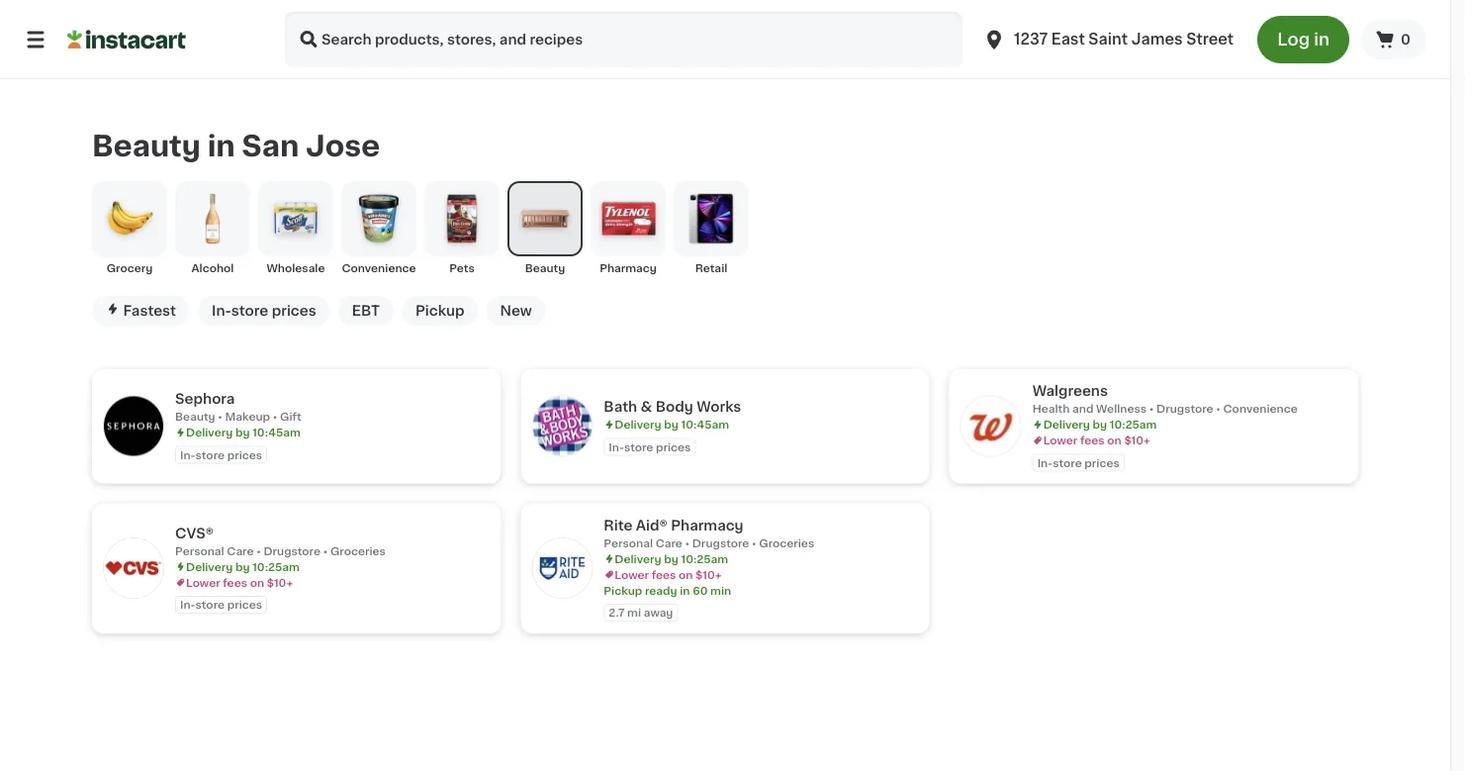 Task type: describe. For each thing, give the bounding box(es) containing it.
grocery
[[107, 263, 153, 274]]

ebt
[[352, 304, 380, 318]]

0
[[1402, 33, 1411, 47]]

prices for sephora
[[227, 449, 262, 460]]

street
[[1187, 32, 1234, 47]]

delivery for cvs®
[[186, 561, 233, 572]]

sephora image
[[104, 397, 163, 456]]

groceries inside cvs® personal care • drugstore • groceries
[[331, 545, 386, 556]]

new
[[500, 304, 532, 318]]

prices for walgreens
[[1085, 457, 1120, 468]]

1237 east saint james street button
[[983, 12, 1234, 67]]

in- for walgreens
[[1038, 457, 1053, 468]]

pharmacy button
[[591, 181, 666, 276]]

1237
[[1015, 32, 1048, 47]]

in-store prices inside button
[[212, 304, 316, 318]]

delivery by 10:25am for pharmacy
[[615, 553, 729, 564]]

in-store prices button
[[198, 296, 330, 326]]

pharmacy inside rite aid® pharmacy personal care • drugstore • groceries
[[671, 518, 744, 532]]

2.7 mi away
[[609, 607, 673, 618]]

pickup button
[[402, 296, 479, 326]]

&
[[641, 400, 653, 414]]

pickup for pickup ready in 60 min
[[604, 585, 643, 596]]

fees for care
[[223, 577, 247, 588]]

delivery down &
[[615, 419, 662, 430]]

prices inside button
[[272, 304, 316, 318]]

in- down bath
[[609, 441, 624, 452]]

delivery for rite aid® pharmacy
[[615, 553, 662, 564]]

1 horizontal spatial in
[[680, 585, 690, 596]]

by for walgreens
[[1093, 419, 1108, 430]]

beauty in san jose
[[92, 132, 380, 160]]

on for pharmacy
[[679, 569, 693, 580]]

$10+ for care
[[267, 577, 293, 588]]

log in
[[1278, 31, 1330, 48]]

by down makeup
[[235, 427, 250, 438]]

ebt button
[[338, 296, 394, 326]]

in for beauty
[[207, 132, 235, 160]]

by down bath & body works
[[664, 419, 679, 430]]

alcohol button
[[175, 181, 250, 276]]

body
[[656, 400, 694, 414]]

delivery by 10:25am for and
[[1044, 419, 1157, 430]]

pharmacy inside button
[[600, 263, 657, 274]]

alcohol
[[192, 263, 234, 274]]

instacart logo image
[[67, 28, 186, 51]]

in- for sephora
[[180, 449, 196, 460]]

sephora beauty • makeup • gift
[[175, 392, 302, 422]]

$10+ for pharmacy
[[696, 569, 722, 580]]

cvs® personal care • drugstore • groceries
[[175, 526, 386, 556]]

fees for pharmacy
[[652, 569, 676, 580]]

lower fees on $10+ for and
[[1044, 435, 1151, 446]]

personal inside cvs® personal care • drugstore • groceries
[[175, 545, 224, 556]]

new button
[[486, 296, 546, 326]]

0 horizontal spatial delivery by 10:45am
[[186, 427, 301, 438]]

log
[[1278, 31, 1311, 48]]

beauty for beauty in san jose
[[92, 132, 201, 160]]

store for sephora
[[196, 449, 225, 460]]

rite aid® pharmacy personal care • drugstore • groceries
[[604, 518, 815, 548]]

prices for cvs®
[[227, 599, 262, 610]]

san
[[242, 132, 299, 160]]

store for cvs®
[[196, 599, 225, 610]]

bath & body works image
[[533, 397, 592, 456]]

walgreens image
[[962, 397, 1021, 456]]

works
[[697, 400, 742, 414]]

gift
[[280, 411, 302, 422]]

cvs® image
[[104, 539, 163, 598]]

mi
[[628, 607, 641, 618]]

lower for aid®
[[615, 569, 649, 580]]

min
[[711, 585, 732, 596]]

pickup ready in 60 min
[[604, 585, 732, 596]]

wholesale
[[267, 263, 325, 274]]

1 horizontal spatial 10:45am
[[681, 419, 730, 430]]

10:25am for pharmacy
[[681, 553, 729, 564]]

jose
[[306, 132, 380, 160]]

beauty in san jose main content
[[0, 79, 1451, 665]]

health
[[1033, 403, 1070, 414]]

in-store prices down &
[[609, 441, 691, 452]]



Task type: locate. For each thing, give the bounding box(es) containing it.
convenience button
[[341, 181, 417, 276]]

pickup up 2.7
[[604, 585, 643, 596]]

pickup inside button
[[416, 304, 465, 318]]

grocery button
[[92, 181, 167, 276]]

beauty down sephora
[[175, 411, 215, 422]]

delivery by 10:25am up "pickup ready in 60 min" on the left bottom
[[615, 553, 729, 564]]

0 horizontal spatial delivery by 10:25am
[[186, 561, 300, 572]]

lower up ready
[[615, 569, 649, 580]]

0 horizontal spatial care
[[227, 545, 254, 556]]

walgreens
[[1033, 384, 1109, 398]]

fees down cvs® personal care • drugstore • groceries
[[223, 577, 247, 588]]

in right the log
[[1315, 31, 1330, 48]]

1 vertical spatial pickup
[[604, 585, 643, 596]]

personal down cvs®
[[175, 545, 224, 556]]

lower fees on $10+ up "pickup ready in 60 min" on the left bottom
[[615, 569, 722, 580]]

pickup
[[416, 304, 465, 318], [604, 585, 643, 596]]

in-store prices for walgreens
[[1038, 457, 1120, 468]]

1 vertical spatial in
[[207, 132, 235, 160]]

delivery by 10:25am down cvs® personal care • drugstore • groceries
[[186, 561, 300, 572]]

1 horizontal spatial 10:25am
[[681, 553, 729, 564]]

by down cvs® personal care • drugstore • groceries
[[235, 561, 250, 572]]

fees up ready
[[652, 569, 676, 580]]

prices down wholesale
[[272, 304, 316, 318]]

lower fees on $10+ for care
[[186, 577, 293, 588]]

lower for health
[[1044, 435, 1078, 446]]

on for and
[[1108, 435, 1122, 446]]

pickup down pets at the top of the page
[[416, 304, 465, 318]]

wellness
[[1097, 403, 1147, 414]]

•
[[1150, 403, 1154, 414], [1217, 403, 1221, 414], [218, 411, 223, 422], [273, 411, 277, 422], [685, 537, 690, 548], [752, 537, 757, 548], [257, 545, 261, 556], [323, 545, 328, 556]]

ready
[[645, 585, 678, 596]]

away
[[644, 607, 673, 618]]

in inside log in button
[[1315, 31, 1330, 48]]

prices down bath & body works
[[656, 441, 691, 452]]

2 horizontal spatial drugstore
[[1157, 403, 1214, 414]]

0 horizontal spatial $10+
[[267, 577, 293, 588]]

2 horizontal spatial in
[[1315, 31, 1330, 48]]

lower fees on $10+ for pharmacy
[[615, 569, 722, 580]]

store down and
[[1053, 457, 1083, 468]]

1 horizontal spatial personal
[[604, 537, 653, 548]]

retail button
[[674, 181, 749, 276]]

store down cvs®
[[196, 599, 225, 610]]

pharmacy
[[600, 263, 657, 274], [671, 518, 744, 532]]

bath
[[604, 400, 638, 414]]

pharmacy right aid® in the left of the page
[[671, 518, 744, 532]]

delivery by 10:25am for care
[[186, 561, 300, 572]]

care inside rite aid® pharmacy personal care • drugstore • groceries
[[656, 537, 683, 548]]

in- down cvs®
[[180, 599, 196, 610]]

prices down cvs® personal care • drugstore • groceries
[[227, 599, 262, 610]]

in- down alcohol
[[212, 304, 231, 318]]

delivery down health
[[1044, 419, 1091, 430]]

delivery by 10:45am down makeup
[[186, 427, 301, 438]]

lower for personal
[[186, 577, 220, 588]]

1 horizontal spatial $10+
[[696, 569, 722, 580]]

1 horizontal spatial lower
[[615, 569, 649, 580]]

by up "pickup ready in 60 min" on the left bottom
[[664, 553, 679, 564]]

0 horizontal spatial fees
[[223, 577, 247, 588]]

pets button
[[425, 181, 500, 276]]

lower fees on $10+ down cvs® personal care • drugstore • groceries
[[186, 577, 293, 588]]

pets
[[450, 263, 475, 274]]

groceries inside rite aid® pharmacy personal care • drugstore • groceries
[[759, 537, 815, 548]]

beauty button
[[508, 181, 583, 276]]

prices
[[272, 304, 316, 318], [656, 441, 691, 452], [227, 449, 262, 460], [1085, 457, 1120, 468], [227, 599, 262, 610]]

0 button
[[1362, 20, 1427, 59]]

in left 60
[[680, 585, 690, 596]]

lower fees on $10+
[[1044, 435, 1151, 446], [615, 569, 722, 580], [186, 577, 293, 588]]

2 horizontal spatial on
[[1108, 435, 1122, 446]]

2 vertical spatial in
[[680, 585, 690, 596]]

2 horizontal spatial lower fees on $10+
[[1044, 435, 1151, 446]]

beauty inside beauty button
[[525, 263, 566, 274]]

fees for and
[[1081, 435, 1105, 446]]

store down alcohol
[[231, 304, 269, 318]]

in- down sephora
[[180, 449, 196, 460]]

retail
[[695, 263, 728, 274]]

10:25am for care
[[253, 561, 300, 572]]

0 vertical spatial pickup
[[416, 304, 465, 318]]

store down &
[[624, 441, 654, 452]]

lower down cvs®
[[186, 577, 220, 588]]

0 horizontal spatial personal
[[175, 545, 224, 556]]

care inside cvs® personal care • drugstore • groceries
[[227, 545, 254, 556]]

by for rite aid® pharmacy
[[664, 553, 679, 564]]

0 horizontal spatial convenience
[[342, 263, 416, 274]]

personal inside rite aid® pharmacy personal care • drugstore • groceries
[[604, 537, 653, 548]]

10:45am
[[681, 419, 730, 430], [253, 427, 301, 438]]

10:45am down works
[[681, 419, 730, 430]]

drugstore inside cvs® personal care • drugstore • groceries
[[264, 545, 321, 556]]

drugstore inside walgreens health and wellness • drugstore • convenience
[[1157, 403, 1214, 414]]

0 horizontal spatial lower fees on $10+
[[186, 577, 293, 588]]

2 horizontal spatial fees
[[1081, 435, 1105, 446]]

pharmacy left retail
[[600, 263, 657, 274]]

store down sephora beauty • makeup • gift on the left of the page
[[196, 449, 225, 460]]

on up 60
[[679, 569, 693, 580]]

walgreens health and wellness • drugstore • convenience
[[1033, 384, 1298, 414]]

delivery by 10:45am
[[615, 419, 730, 430], [186, 427, 301, 438]]

fees
[[1081, 435, 1105, 446], [652, 569, 676, 580], [223, 577, 247, 588]]

in-
[[212, 304, 231, 318], [609, 441, 624, 452], [180, 449, 196, 460], [1038, 457, 1053, 468], [180, 599, 196, 610]]

delivery down aid® in the left of the page
[[615, 553, 662, 564]]

0 horizontal spatial drugstore
[[264, 545, 321, 556]]

beauty for beauty
[[525, 263, 566, 274]]

1 horizontal spatial groceries
[[759, 537, 815, 548]]

prices down makeup
[[227, 449, 262, 460]]

on down wellness
[[1108, 435, 1122, 446]]

by for cvs®
[[235, 561, 250, 572]]

log in button
[[1258, 16, 1350, 63]]

delivery down sephora
[[186, 427, 233, 438]]

2.7
[[609, 607, 625, 618]]

1 vertical spatial beauty
[[525, 263, 566, 274]]

lower fees on $10+ down and
[[1044, 435, 1151, 446]]

bath & body works
[[604, 400, 742, 414]]

care
[[656, 537, 683, 548], [227, 545, 254, 556]]

fees down and
[[1081, 435, 1105, 446]]

personal
[[604, 537, 653, 548], [175, 545, 224, 556]]

2 horizontal spatial $10+
[[1125, 435, 1151, 446]]

by
[[664, 419, 679, 430], [1093, 419, 1108, 430], [235, 427, 250, 438], [664, 553, 679, 564], [235, 561, 250, 572]]

cvs®
[[175, 526, 214, 540]]

makeup
[[225, 411, 270, 422]]

1 horizontal spatial fees
[[652, 569, 676, 580]]

0 horizontal spatial pickup
[[416, 304, 465, 318]]

pickup for pickup
[[416, 304, 465, 318]]

delivery
[[615, 419, 662, 430], [1044, 419, 1091, 430], [186, 427, 233, 438], [615, 553, 662, 564], [186, 561, 233, 572]]

2 horizontal spatial lower
[[1044, 435, 1078, 446]]

0 horizontal spatial pharmacy
[[600, 263, 657, 274]]

in-store prices for cvs®
[[180, 599, 262, 610]]

in-store prices down cvs®
[[180, 599, 262, 610]]

Search field
[[285, 12, 963, 67]]

60
[[693, 585, 708, 596]]

fastest button
[[92, 296, 190, 326]]

in-store prices
[[212, 304, 316, 318], [609, 441, 691, 452], [180, 449, 262, 460], [1038, 457, 1120, 468], [180, 599, 262, 610]]

2 horizontal spatial 10:25am
[[1110, 419, 1157, 430]]

0 vertical spatial convenience
[[342, 263, 416, 274]]

1 horizontal spatial drugstore
[[693, 537, 750, 548]]

0 horizontal spatial groceries
[[331, 545, 386, 556]]

drugstore inside rite aid® pharmacy personal care • drugstore • groceries
[[693, 537, 750, 548]]

in-store prices down makeup
[[180, 449, 262, 460]]

on for care
[[250, 577, 264, 588]]

delivery for walgreens
[[1044, 419, 1091, 430]]

1 horizontal spatial pharmacy
[[671, 518, 744, 532]]

beauty up new button
[[525, 263, 566, 274]]

by down and
[[1093, 419, 1108, 430]]

delivery down cvs®
[[186, 561, 233, 572]]

0 vertical spatial beauty
[[92, 132, 201, 160]]

sephora
[[175, 392, 235, 406]]

groceries
[[759, 537, 815, 548], [331, 545, 386, 556]]

convenience
[[342, 263, 416, 274], [1224, 403, 1298, 414]]

saint
[[1089, 32, 1128, 47]]

1 horizontal spatial care
[[656, 537, 683, 548]]

1237 east saint james street button
[[971, 12, 1246, 67]]

0 horizontal spatial 10:25am
[[253, 561, 300, 572]]

convenience inside walgreens health and wellness • drugstore • convenience
[[1224, 403, 1298, 414]]

delivery by 10:25am
[[1044, 419, 1157, 430], [615, 553, 729, 564], [186, 561, 300, 572]]

0 vertical spatial pharmacy
[[600, 263, 657, 274]]

2 vertical spatial beauty
[[175, 411, 215, 422]]

lower
[[1044, 435, 1078, 446], [615, 569, 649, 580], [186, 577, 220, 588]]

lower down health
[[1044, 435, 1078, 446]]

2 horizontal spatial delivery by 10:25am
[[1044, 419, 1157, 430]]

$10+ down cvs® personal care • drugstore • groceries
[[267, 577, 293, 588]]

delivery by 10:45am down bath & body works
[[615, 419, 730, 430]]

1 horizontal spatial delivery by 10:45am
[[615, 419, 730, 430]]

$10+ for and
[[1125, 435, 1151, 446]]

convenience inside convenience button
[[342, 263, 416, 274]]

store for walgreens
[[1053, 457, 1083, 468]]

and
[[1073, 403, 1094, 414]]

1 vertical spatial pharmacy
[[671, 518, 744, 532]]

0 horizontal spatial lower
[[186, 577, 220, 588]]

$10+
[[1125, 435, 1151, 446], [696, 569, 722, 580], [267, 577, 293, 588]]

drugstore
[[1157, 403, 1214, 414], [693, 537, 750, 548], [264, 545, 321, 556]]

in left the san
[[207, 132, 235, 160]]

1 horizontal spatial convenience
[[1224, 403, 1298, 414]]

in for log
[[1315, 31, 1330, 48]]

delivery by 10:25am down and
[[1044, 419, 1157, 430]]

in-store prices down and
[[1038, 457, 1120, 468]]

10:25am down cvs® personal care • drugstore • groceries
[[253, 561, 300, 572]]

1237 east saint james street
[[1015, 32, 1234, 47]]

on
[[1108, 435, 1122, 446], [679, 569, 693, 580], [250, 577, 264, 588]]

0 horizontal spatial on
[[250, 577, 264, 588]]

1 horizontal spatial lower fees on $10+
[[615, 569, 722, 580]]

in- for cvs®
[[180, 599, 196, 610]]

james
[[1132, 32, 1183, 47]]

store
[[231, 304, 269, 318], [624, 441, 654, 452], [196, 449, 225, 460], [1053, 457, 1083, 468], [196, 599, 225, 610]]

10:25am down wellness
[[1110, 419, 1157, 430]]

10:25am for and
[[1110, 419, 1157, 430]]

10:25am
[[1110, 419, 1157, 430], [681, 553, 729, 564], [253, 561, 300, 572]]

1 horizontal spatial on
[[679, 569, 693, 580]]

prices down and
[[1085, 457, 1120, 468]]

east
[[1052, 32, 1086, 47]]

0 vertical spatial in
[[1315, 31, 1330, 48]]

rite aid® pharmacy image
[[533, 539, 592, 598]]

beauty up grocery button
[[92, 132, 201, 160]]

in-store prices for sephora
[[180, 449, 262, 460]]

personal down rite
[[604, 537, 653, 548]]

1 horizontal spatial pickup
[[604, 585, 643, 596]]

in- inside button
[[212, 304, 231, 318]]

beauty
[[92, 132, 201, 160], [525, 263, 566, 274], [175, 411, 215, 422]]

$10+ up 60
[[696, 569, 722, 580]]

10:25am down rite aid® pharmacy personal care • drugstore • groceries
[[681, 553, 729, 564]]

None search field
[[285, 12, 963, 67]]

10:45am down gift
[[253, 427, 301, 438]]

in
[[1315, 31, 1330, 48], [207, 132, 235, 160], [680, 585, 690, 596]]

wholesale button
[[258, 181, 334, 276]]

in- down health
[[1038, 457, 1053, 468]]

store inside button
[[231, 304, 269, 318]]

$10+ down wellness
[[1125, 435, 1151, 446]]

on down cvs® personal care • drugstore • groceries
[[250, 577, 264, 588]]

aid®
[[636, 518, 668, 532]]

rite
[[604, 518, 633, 532]]

1 horizontal spatial delivery by 10:25am
[[615, 553, 729, 564]]

1 vertical spatial convenience
[[1224, 403, 1298, 414]]

0 horizontal spatial 10:45am
[[253, 427, 301, 438]]

fastest
[[123, 304, 176, 318]]

in-store prices down wholesale
[[212, 304, 316, 318]]

0 horizontal spatial in
[[207, 132, 235, 160]]

beauty inside sephora beauty • makeup • gift
[[175, 411, 215, 422]]



Task type: vqa. For each thing, say whether or not it's contained in the screenshot.
store corresponding to CVS®
yes



